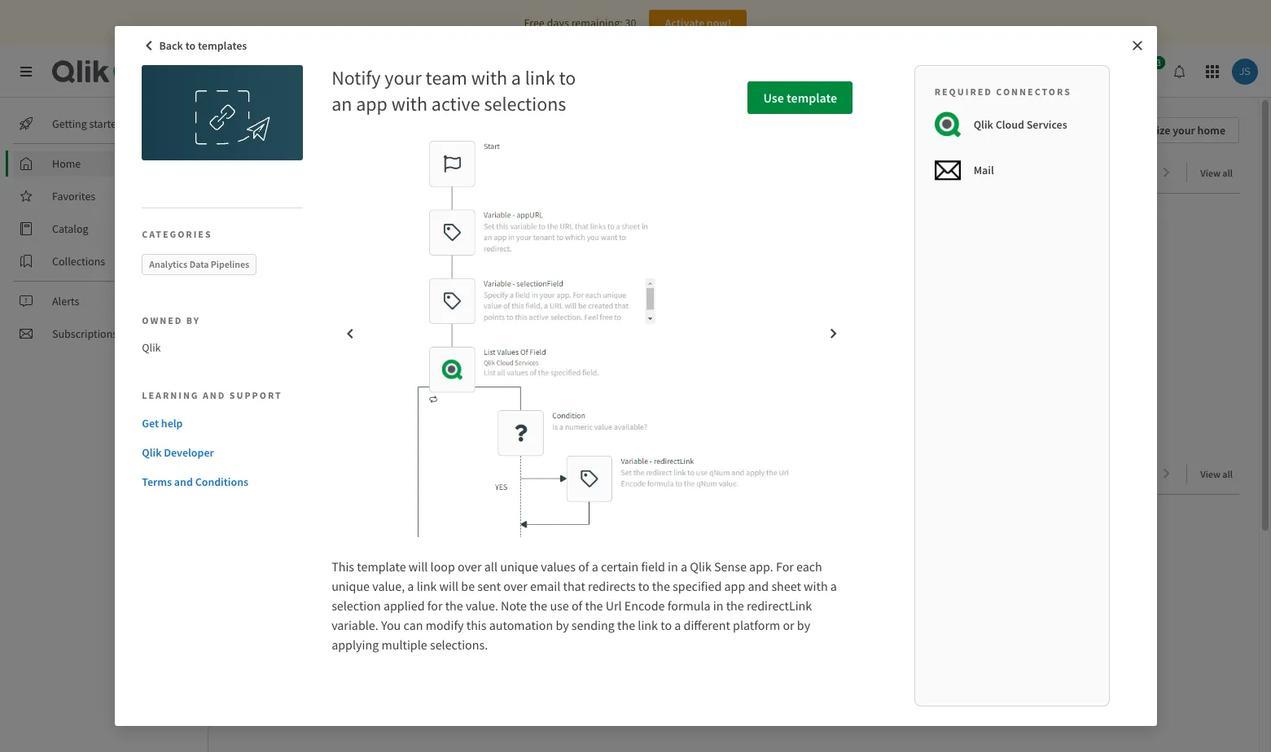 Task type: vqa. For each thing, say whether or not it's contained in the screenshot.
Time zone
no



Task type: describe. For each thing, give the bounding box(es) containing it.
recently used link
[[251, 464, 355, 485]]

values
[[541, 559, 576, 575]]

recently
[[251, 464, 311, 485]]

Search text field
[[651, 58, 910, 85]]

modify
[[426, 617, 464, 634]]

selection
[[332, 598, 381, 614]]

a up specified
[[681, 559, 687, 575]]

redirectlink
[[747, 598, 812, 614]]

certain
[[601, 559, 639, 575]]

view all for analytics to explore
[[1201, 167, 1233, 179]]

10
[[294, 382, 304, 394]]

active
[[431, 91, 480, 116]]

applying
[[332, 637, 379, 653]]

link inside the notify your team with a link to an app with active selections
[[525, 65, 555, 90]]

customize your home button
[[1090, 117, 1240, 143]]

data
[[189, 258, 209, 270]]

terms
[[142, 474, 172, 489]]

0 vertical spatial services
[[225, 61, 282, 81]]

be
[[461, 578, 475, 595]]

a up applied
[[408, 578, 414, 595]]

categories
[[142, 228, 212, 240]]

you
[[381, 617, 401, 634]]

use
[[763, 90, 784, 106]]

conditions
[[195, 474, 248, 489]]

navigation pane element
[[0, 104, 208, 353]]

1 vertical spatial of
[[572, 598, 583, 614]]

your for home
[[1173, 123, 1195, 138]]

home
[[1198, 123, 1226, 138]]

this
[[466, 617, 487, 634]]

1 horizontal spatial unique
[[500, 559, 538, 575]]

qlik cloud services
[[974, 117, 1068, 132]]

updated 10 minutes ago link
[[229, 207, 463, 406]]

note
[[501, 598, 527, 614]]

0 vertical spatial will
[[409, 559, 428, 575]]

move collection image
[[228, 465, 244, 482]]

favorites link
[[13, 183, 195, 209]]

qlik inside the this template will loop over all unique values of a certain field in a qlik sense app. for each unique value, a link will be sent over email that redirects to the specified app and sheet with a selection applied for the value. note the use of the url encode formula in the redirectlink variable. you can modify this automation by sending the link to a different platform or by applying multiple selections.
[[690, 559, 712, 575]]

all for recently used
[[1223, 468, 1233, 481]]

ask insight advisor
[[947, 64, 1039, 79]]

a down "formula"
[[675, 617, 681, 634]]

ask
[[947, 64, 964, 79]]

cloud
[[996, 117, 1025, 132]]

0 horizontal spatial unique
[[332, 578, 370, 595]]

getting started
[[52, 116, 123, 131]]

specified
[[673, 578, 722, 595]]

templates
[[198, 38, 247, 53]]

started
[[89, 116, 123, 131]]

view for analytics to explore
[[1201, 167, 1221, 179]]

terms and conditions link
[[142, 474, 296, 490]]

template for this
[[357, 559, 406, 575]]

get help link
[[142, 415, 296, 431]]

required connectors
[[935, 86, 1072, 98]]

personal element
[[333, 642, 359, 668]]

and inside the this template will loop over all unique values of a certain field in a qlik sense app. for each unique value, a link will be sent over email that redirects to the specified app and sheet with a selection applied for the value. note the use of the url encode formula in the redirectlink variable. you can modify this automation by sending the link to a different platform or by applying multiple selections.
[[748, 578, 769, 595]]

analytics for analytics services
[[160, 61, 222, 81]]

qlik for qlik developer
[[142, 445, 162, 460]]

for
[[427, 598, 443, 614]]

that
[[563, 578, 585, 595]]

the right for
[[445, 598, 463, 614]]

notify your team with a link to an app with active selections image
[[142, 65, 303, 160]]

view all for recently used
[[1201, 468, 1233, 481]]

the down email
[[529, 598, 547, 614]]

free
[[524, 15, 545, 30]]

get
[[142, 416, 159, 431]]

ago
[[341, 382, 356, 394]]

and for learning
[[203, 389, 226, 401]]

sent
[[478, 578, 501, 595]]

alerts link
[[13, 288, 195, 314]]

getting
[[52, 116, 87, 131]]

qlik cloud services logo image
[[935, 112, 961, 138]]

to inside home main content
[[318, 163, 332, 183]]

collections link
[[13, 248, 195, 274]]

used
[[315, 464, 348, 485]]

the up sending
[[585, 598, 603, 614]]

now!
[[707, 15, 732, 30]]

to up encode
[[638, 578, 650, 595]]

30
[[625, 15, 636, 30]]

catalog link
[[13, 216, 195, 242]]

email
[[530, 578, 561, 595]]

home main content
[[202, 98, 1271, 753]]

applied
[[384, 598, 425, 614]]

to inside button
[[185, 38, 196, 53]]

help
[[161, 416, 183, 431]]

activate
[[665, 15, 705, 30]]

home link
[[13, 151, 195, 177]]

ask insight advisor button
[[920, 59, 1047, 85]]

close sidebar menu image
[[20, 65, 33, 78]]

analytics to explore
[[251, 163, 388, 183]]

sending
[[572, 617, 615, 634]]

2 horizontal spatial link
[[638, 617, 658, 634]]

for
[[776, 559, 794, 575]]

qlik for qlik cloud services
[[974, 117, 994, 132]]

owned by
[[142, 314, 200, 327]]

terms and conditions
[[142, 474, 248, 489]]

view all link for analytics to explore
[[1201, 162, 1240, 182]]

1 vertical spatial link
[[417, 578, 437, 595]]

jacob simon element
[[239, 380, 253, 395]]

encode
[[625, 598, 665, 614]]

this template will loop over all unique values of a certain field in a qlik sense app. for each unique value, a link will be sent over email that redirects to the specified app and sheet with a selection applied for the value. note the use of the url encode formula in the redirectlink variable. you can modify this automation by sending the link to a different platform or by applying multiple selections.
[[332, 559, 837, 653]]

formula
[[668, 598, 711, 614]]

collections
[[52, 254, 105, 269]]

updated 10 minutes ago
[[257, 382, 356, 394]]

minutes
[[306, 382, 339, 394]]

home inside main content
[[228, 117, 278, 143]]

1 horizontal spatial over
[[504, 578, 528, 595]]

platform
[[733, 617, 780, 634]]

template for use
[[787, 90, 837, 106]]

subscriptions
[[52, 327, 117, 341]]

a left certain
[[592, 559, 598, 575]]

a right sheet
[[831, 578, 837, 595]]

analytics services
[[160, 61, 282, 81]]

the up platform
[[726, 598, 744, 614]]

sense
[[714, 559, 747, 575]]



Task type: locate. For each thing, give the bounding box(es) containing it.
the down field
[[652, 578, 670, 595]]

2 view from the top
[[1201, 468, 1221, 481]]

1 vertical spatial view
[[1201, 468, 1221, 481]]

0 vertical spatial home
[[228, 117, 278, 143]]

unique up email
[[500, 559, 538, 575]]

0 vertical spatial app
[[356, 91, 388, 116]]

1 horizontal spatial home
[[228, 117, 278, 143]]

favorites
[[52, 189, 95, 204]]

services down templates
[[225, 61, 282, 81]]

by
[[186, 314, 200, 327], [556, 617, 569, 634], [797, 617, 810, 634]]

learning and support
[[142, 389, 282, 401]]

recently used
[[251, 464, 348, 485]]

automation
[[489, 617, 553, 634]]

qlik
[[974, 117, 994, 132], [142, 340, 161, 355], [142, 445, 162, 460], [690, 559, 712, 575]]

template inside button
[[787, 90, 837, 106]]

all for analytics to explore
[[1223, 167, 1233, 179]]

app inside the notify your team with a link to an app with active selections
[[356, 91, 388, 116]]

2 view all link from the top
[[1201, 463, 1240, 484]]

remaining:
[[571, 15, 623, 30]]

app right the "an"
[[356, 91, 388, 116]]

analytics data pipelines
[[149, 258, 249, 270]]

2 view all from the top
[[1201, 468, 1233, 481]]

and for terms
[[174, 474, 193, 489]]

owned
[[142, 314, 183, 327]]

0 horizontal spatial app
[[356, 91, 388, 116]]

team
[[426, 65, 467, 90]]

explore
[[336, 163, 388, 183]]

learning
[[142, 389, 199, 401]]

to
[[185, 38, 196, 53], [559, 65, 576, 90], [318, 163, 332, 183], [638, 578, 650, 595], [661, 617, 672, 634]]

move collection image
[[228, 164, 244, 180]]

1 horizontal spatial services
[[1027, 117, 1068, 132]]

can
[[404, 617, 423, 634]]

0 vertical spatial view
[[1201, 167, 1221, 179]]

1 vertical spatial analytics
[[251, 163, 315, 183]]

of up that on the left
[[578, 559, 589, 575]]

1 vertical spatial will
[[439, 578, 459, 595]]

home up favorites
[[52, 156, 81, 171]]

home inside navigation pane element
[[52, 156, 81, 171]]

1 horizontal spatial with
[[471, 65, 507, 90]]

get help
[[142, 416, 183, 431]]

an
[[332, 91, 352, 116]]

to up the selections
[[559, 65, 576, 90]]

analytics for analytics to explore
[[251, 163, 315, 183]]

0 vertical spatial view all
[[1201, 167, 1233, 179]]

0 vertical spatial in
[[668, 559, 678, 575]]

in right field
[[668, 559, 678, 575]]

qlik for qlik
[[142, 340, 161, 355]]

app inside the this template will loop over all unique values of a certain field in a qlik sense app. for each unique value, a link will be sent over email that redirects to the specified app and sheet with a selection applied for the value. note the use of the url encode formula in the redirectlink variable. you can modify this automation by sending the link to a different platform or by applying multiple selections.
[[724, 578, 745, 595]]

this
[[332, 559, 354, 575]]

loop
[[430, 559, 455, 575]]

variable.
[[332, 617, 379, 634]]

your inside the notify your team with a link to an app with active selections
[[385, 65, 422, 90]]

activate now! link
[[649, 10, 747, 36]]

back to templates
[[159, 38, 247, 53]]

unique
[[500, 559, 538, 575], [332, 578, 370, 595]]

app.
[[749, 559, 774, 575]]

1 horizontal spatial template
[[787, 90, 837, 106]]

analytics right move collection image
[[251, 163, 315, 183]]

0 vertical spatial template
[[787, 90, 837, 106]]

alerts
[[52, 294, 79, 309]]

in up different
[[713, 598, 724, 614]]

0 horizontal spatial by
[[186, 314, 200, 327]]

qlik developer
[[142, 445, 214, 460]]

1 vertical spatial in
[[713, 598, 724, 614]]

analytics down back to templates button
[[160, 61, 222, 81]]

notify
[[332, 65, 381, 90]]

and down the app. at the bottom right of page
[[748, 578, 769, 595]]

use
[[550, 598, 569, 614]]

0 vertical spatial all
[[1223, 167, 1233, 179]]

0 vertical spatial over
[[458, 559, 482, 575]]

notify your team with a link to an app with active selections
[[332, 65, 576, 116]]

1 vertical spatial with
[[391, 91, 428, 116]]

to down encode
[[661, 617, 672, 634]]

1 vertical spatial home
[[52, 156, 81, 171]]

0 vertical spatial your
[[385, 65, 422, 90]]

analytics inside home main content
[[251, 163, 315, 183]]

0 vertical spatial and
[[203, 389, 226, 401]]

0 vertical spatial of
[[578, 559, 589, 575]]

insight
[[966, 64, 1000, 79]]

close image
[[1131, 39, 1144, 52]]

0 vertical spatial analytics
[[160, 61, 222, 81]]

qlik up specified
[[690, 559, 712, 575]]

1 horizontal spatial will
[[439, 578, 459, 595]]

view
[[1201, 167, 1221, 179], [1201, 468, 1221, 481]]

will left be
[[439, 578, 459, 595]]

1 vertical spatial unique
[[332, 578, 370, 595]]

link
[[525, 65, 555, 90], [417, 578, 437, 595], [638, 617, 658, 634]]

over up the note
[[504, 578, 528, 595]]

1 horizontal spatial link
[[525, 65, 555, 90]]

1 vertical spatial view all link
[[1201, 463, 1240, 484]]

with down team
[[391, 91, 428, 116]]

1 horizontal spatial app
[[724, 578, 745, 595]]

1 vertical spatial and
[[174, 474, 193, 489]]

template right use
[[787, 90, 837, 106]]

2 vertical spatial link
[[638, 617, 658, 634]]

1 vertical spatial template
[[357, 559, 406, 575]]

your for team
[[385, 65, 422, 90]]

2 vertical spatial analytics
[[149, 258, 188, 270]]

0 horizontal spatial with
[[391, 91, 428, 116]]

link up the selections
[[525, 65, 555, 90]]

getting started link
[[13, 111, 195, 137]]

days
[[547, 15, 569, 30]]

1 vertical spatial over
[[504, 578, 528, 595]]

back
[[159, 38, 183, 53]]

value.
[[466, 598, 498, 614]]

of
[[578, 559, 589, 575], [572, 598, 583, 614]]

services down connectors
[[1027, 117, 1068, 132]]

template inside the this template will loop over all unique values of a certain field in a qlik sense app. for each unique value, a link will be sent over email that redirects to the specified app and sheet with a selection applied for the value. note the use of the url encode formula in the redirectlink variable. you can modify this automation by sending the link to a different platform or by applying multiple selections.
[[357, 559, 406, 575]]

view all link for recently used
[[1201, 463, 1240, 484]]

2 horizontal spatial and
[[748, 578, 769, 595]]

redirects
[[588, 578, 636, 595]]

with down each
[[804, 578, 828, 595]]

0 horizontal spatial your
[[385, 65, 422, 90]]

2 horizontal spatial with
[[804, 578, 828, 595]]

or
[[783, 617, 795, 634]]

different
[[684, 617, 730, 634]]

0 vertical spatial unique
[[500, 559, 538, 575]]

0 horizontal spatial over
[[458, 559, 482, 575]]

unique up selection
[[332, 578, 370, 595]]

1 vertical spatial services
[[1027, 117, 1068, 132]]

analytics to explore link
[[251, 163, 395, 183]]

0 horizontal spatial and
[[174, 474, 193, 489]]

0 vertical spatial view all link
[[1201, 162, 1240, 182]]

jacob simon image
[[239, 380, 253, 395]]

with
[[471, 65, 507, 90], [391, 91, 428, 116], [804, 578, 828, 595]]

0 horizontal spatial template
[[357, 559, 406, 575]]

will
[[409, 559, 428, 575], [439, 578, 459, 595]]

and up get help link
[[203, 389, 226, 401]]

previous image image
[[344, 327, 357, 340]]

by right or
[[797, 617, 810, 634]]

each
[[797, 559, 822, 575]]

1 horizontal spatial your
[[1173, 123, 1195, 138]]

home up move collection image
[[228, 117, 278, 143]]

with up active
[[471, 65, 507, 90]]

0 vertical spatial with
[[471, 65, 507, 90]]

updated
[[257, 382, 292, 394]]

0 horizontal spatial link
[[417, 578, 437, 595]]

of right use
[[572, 598, 583, 614]]

analytics services element
[[160, 61, 282, 81]]

home
[[228, 117, 278, 143], [52, 156, 81, 171]]

all inside the this template will loop over all unique values of a certain field in a qlik sense app. for each unique value, a link will be sent over email that redirects to the specified app and sheet with a selection applied for the value. note the use of the url encode formula in the redirectlink variable. you can modify this automation by sending the link to a different platform or by applying multiple selections.
[[484, 559, 498, 575]]

your inside button
[[1173, 123, 1195, 138]]

your left home on the right top of the page
[[1173, 123, 1195, 138]]

qlik down "get"
[[142, 445, 162, 460]]

view all link
[[1201, 162, 1240, 182], [1201, 463, 1240, 484]]

1 vertical spatial your
[[1173, 123, 1195, 138]]

by down use
[[556, 617, 569, 634]]

over up be
[[458, 559, 482, 575]]

1 view from the top
[[1201, 167, 1221, 179]]

1 view all link from the top
[[1201, 162, 1240, 182]]

url
[[606, 598, 622, 614]]

2 horizontal spatial by
[[797, 617, 810, 634]]

view all
[[1201, 167, 1233, 179], [1201, 468, 1233, 481]]

required
[[935, 86, 993, 98]]

and right terms
[[174, 474, 193, 489]]

2 vertical spatial all
[[484, 559, 498, 575]]

qlik left cloud
[[974, 117, 994, 132]]

qlik inside qlik developer link
[[142, 445, 162, 460]]

template up value,
[[357, 559, 406, 575]]

multiple
[[382, 637, 427, 653]]

1 horizontal spatial in
[[713, 598, 724, 614]]

2 vertical spatial with
[[804, 578, 828, 595]]

will left loop
[[409, 559, 428, 575]]

the down url
[[617, 617, 635, 634]]

view for recently used
[[1201, 468, 1221, 481]]

to inside the notify your team with a link to an app with active selections
[[559, 65, 576, 90]]

connectors
[[996, 86, 1072, 98]]

1 horizontal spatial by
[[556, 617, 569, 634]]

a inside the notify your team with a link to an app with active selections
[[511, 65, 521, 90]]

pipelines
[[211, 258, 249, 270]]

1 horizontal spatial and
[[203, 389, 226, 401]]

field
[[641, 559, 665, 575]]

developer
[[164, 445, 214, 460]]

advisor
[[1003, 64, 1039, 79]]

qlik developer link
[[142, 444, 296, 461]]

with inside the this template will loop over all unique values of a certain field in a qlik sense app. for each unique value, a link will be sent over email that redirects to the specified app and sheet with a selection applied for the value. note the use of the url encode formula in the redirectlink variable. you can modify this automation by sending the link to a different platform or by applying multiple selections.
[[804, 578, 828, 595]]

0 horizontal spatial will
[[409, 559, 428, 575]]

0 horizontal spatial services
[[225, 61, 282, 81]]

by right the owned
[[186, 314, 200, 327]]

1 vertical spatial all
[[1223, 468, 1233, 481]]

app down sense
[[724, 578, 745, 595]]

support
[[229, 389, 282, 401]]

your left team
[[385, 65, 422, 90]]

to left explore on the left top of page
[[318, 163, 332, 183]]

link down encode
[[638, 617, 658, 634]]

link up for
[[417, 578, 437, 595]]

in
[[668, 559, 678, 575], [713, 598, 724, 614]]

mail logo image
[[935, 157, 961, 183]]

analytics for analytics data pipelines
[[149, 258, 188, 270]]

catalog
[[52, 222, 88, 236]]

1 view all from the top
[[1201, 167, 1233, 179]]

and
[[203, 389, 226, 401], [174, 474, 193, 489], [748, 578, 769, 595]]

to right back
[[185, 38, 196, 53]]

customize your home
[[1120, 123, 1226, 138]]

qlik down the owned
[[142, 340, 161, 355]]

analytics left data
[[149, 258, 188, 270]]

activate now!
[[665, 15, 732, 30]]

1 vertical spatial app
[[724, 578, 745, 595]]

use template button
[[748, 81, 853, 114]]

a up the selections
[[511, 65, 521, 90]]

0 horizontal spatial home
[[52, 156, 81, 171]]

2 vertical spatial and
[[748, 578, 769, 595]]

next image image
[[828, 327, 841, 340]]

1 vertical spatial view all
[[1201, 468, 1233, 481]]

value,
[[372, 578, 405, 595]]

0 vertical spatial link
[[525, 65, 555, 90]]

0 horizontal spatial in
[[668, 559, 678, 575]]



